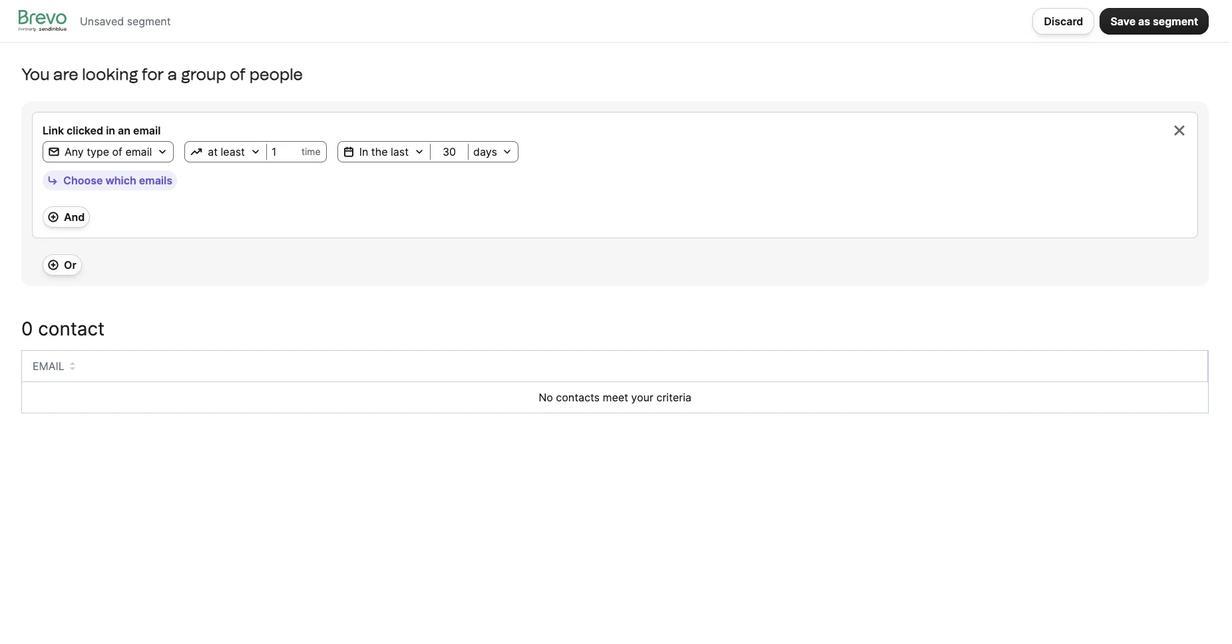 Task type: describe. For each thing, give the bounding box(es) containing it.
any type of email button
[[43, 144, 173, 160]]

1 segment from the left
[[127, 14, 171, 28]]

your
[[631, 391, 654, 404]]

no contacts meet your criteria
[[539, 391, 692, 404]]

meet
[[603, 391, 628, 404]]

link clicked in an email
[[43, 124, 161, 137]]

discard
[[1044, 14, 1084, 28]]

unsaved segment
[[80, 14, 171, 28]]

email button
[[33, 358, 75, 374]]

emails
[[139, 174, 172, 187]]

no
[[539, 391, 553, 404]]

contacts
[[556, 391, 600, 404]]

at least
[[208, 145, 245, 158]]

in
[[106, 124, 115, 137]]

unsaved
[[80, 14, 124, 28]]

any type of email
[[65, 145, 152, 158]]

save as segment button
[[1100, 8, 1209, 34]]

link
[[43, 124, 64, 137]]

in
[[359, 145, 368, 158]]

last
[[391, 145, 409, 158]]

0 contact
[[21, 318, 105, 340]]

you are looking for a group of people
[[21, 65, 303, 84]]

which
[[105, 174, 136, 187]]

and
[[64, 210, 85, 224]]

of inside any type of email button
[[112, 145, 122, 158]]

you
[[21, 65, 50, 84]]

people
[[249, 65, 303, 84]]

email
[[33, 360, 64, 373]]

save
[[1111, 14, 1136, 28]]

any
[[65, 145, 84, 158]]



Task type: locate. For each thing, give the bounding box(es) containing it.
segment inside button
[[1153, 14, 1199, 28]]

looking
[[82, 65, 138, 84]]

of
[[230, 65, 246, 84], [112, 145, 122, 158]]

days button
[[469, 144, 518, 160]]

or button
[[43, 254, 82, 276]]

type
[[87, 145, 109, 158]]

at
[[208, 145, 218, 158]]

an
[[118, 124, 131, 137]]

as
[[1139, 14, 1151, 28]]

criteria
[[657, 391, 692, 404]]

of right type
[[112, 145, 122, 158]]

and button
[[43, 206, 90, 228]]

0 horizontal spatial segment
[[127, 14, 171, 28]]

clicked
[[67, 124, 103, 137]]

discard button
[[1033, 8, 1095, 34]]

segment
[[127, 14, 171, 28], [1153, 14, 1199, 28]]

email down an
[[125, 145, 152, 158]]

choose
[[63, 174, 103, 187]]

for
[[142, 65, 164, 84]]

segment right as
[[1153, 14, 1199, 28]]

the
[[371, 145, 388, 158]]

time
[[302, 146, 321, 157]]

None number field
[[267, 145, 302, 158], [431, 145, 468, 158], [267, 145, 302, 158], [431, 145, 468, 158]]

or
[[64, 258, 76, 272]]

are
[[53, 65, 78, 84]]

email right an
[[133, 124, 161, 137]]

save as segment
[[1111, 14, 1199, 28]]

1 vertical spatial email
[[125, 145, 152, 158]]

0 horizontal spatial of
[[112, 145, 122, 158]]

choose which emails button
[[43, 170, 177, 190]]

1 vertical spatial of
[[112, 145, 122, 158]]

a
[[168, 65, 177, 84]]

1 horizontal spatial of
[[230, 65, 246, 84]]

email
[[133, 124, 161, 137], [125, 145, 152, 158]]

segment right unsaved
[[127, 14, 171, 28]]

in the last
[[359, 145, 409, 158]]

email inside button
[[125, 145, 152, 158]]

group
[[181, 65, 226, 84]]

of right "group"
[[230, 65, 246, 84]]

2 segment from the left
[[1153, 14, 1199, 28]]

in the last button
[[338, 144, 430, 160]]

0 vertical spatial email
[[133, 124, 161, 137]]

0
[[21, 318, 33, 340]]

least
[[221, 145, 245, 158]]

0 vertical spatial of
[[230, 65, 246, 84]]

1 horizontal spatial segment
[[1153, 14, 1199, 28]]

choose which emails
[[63, 174, 172, 187]]

days
[[473, 145, 497, 158]]

contact
[[38, 318, 105, 340]]

at least button
[[185, 144, 266, 160]]



Task type: vqa. For each thing, say whether or not it's contained in the screenshot.
topmost email
yes



